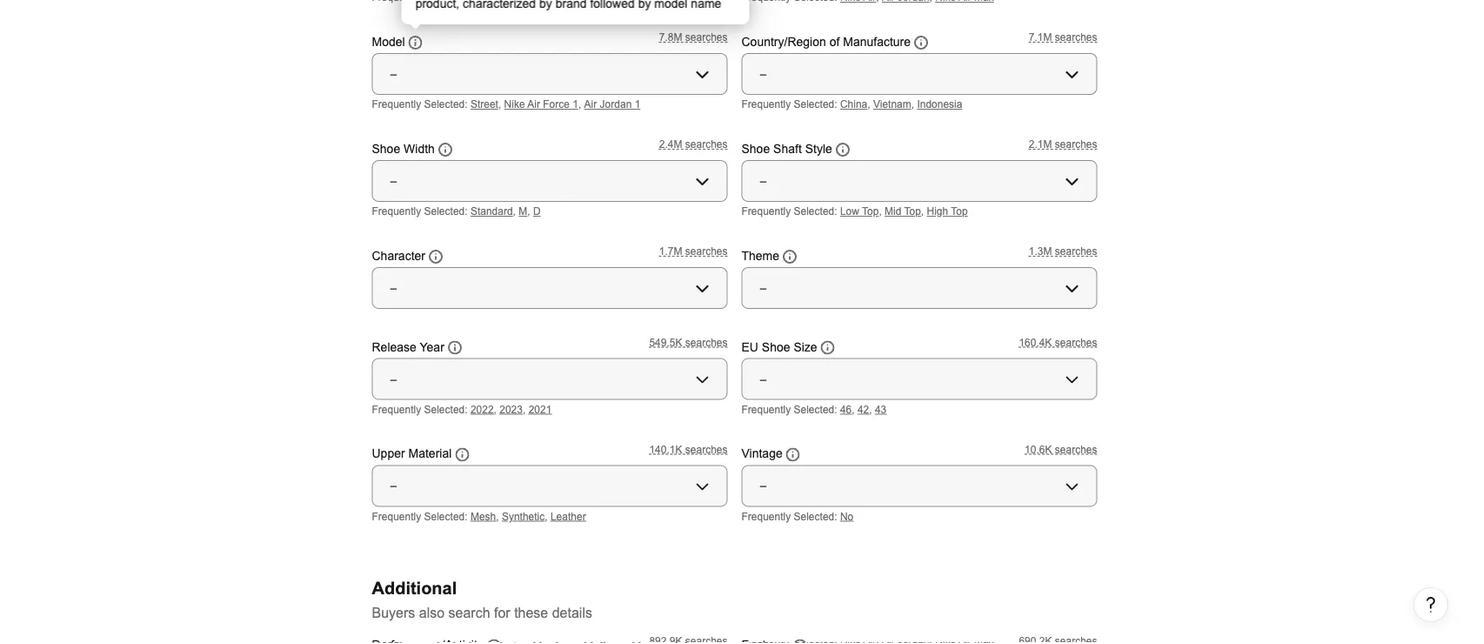 Task type: vqa. For each thing, say whether or not it's contained in the screenshot.
Upper Material's – dropdown button
yes



Task type: locate. For each thing, give the bounding box(es) containing it.
– button for model
[[372, 53, 728, 95]]

frequently for upper material
[[372, 510, 421, 522]]

leather button
[[551, 510, 586, 523]]

nike
[[504, 98, 525, 110]]

– button up d
[[372, 160, 728, 202]]

searches for model
[[685, 32, 728, 43]]

additional
[[372, 578, 457, 597]]

frequently down upper
[[372, 510, 421, 522]]

top right mid
[[905, 205, 921, 217]]

– down upper
[[390, 479, 397, 493]]

frequently up theme
[[742, 205, 791, 217]]

selected: for eu shoe size
[[794, 403, 838, 415]]

searches for upper material
[[685, 443, 728, 455]]

searches right the 7.1m
[[1055, 32, 1098, 43]]

selected:
[[424, 98, 468, 110], [794, 98, 838, 110], [424, 205, 468, 217], [794, 205, 838, 217], [424, 403, 468, 415], [794, 403, 838, 415], [424, 510, 468, 522], [794, 510, 838, 522]]

1 horizontal spatial top
[[905, 205, 921, 217]]

tooltip
[[402, 0, 750, 29]]

mid top button
[[885, 205, 921, 217]]

– down vintage
[[760, 479, 767, 493]]

frequently for shoe width
[[372, 205, 421, 217]]

selected: for upper material
[[424, 510, 468, 522]]

selected: left standard
[[424, 205, 468, 217]]

, left synthetic
[[496, 510, 499, 522]]

140.1k
[[650, 443, 683, 455]]

searches for eu shoe size
[[1055, 337, 1098, 348]]

upper
[[372, 447, 405, 460]]

searches right 10.6k
[[1055, 443, 1098, 455]]

140.1k searches button
[[650, 443, 728, 461]]

frequently up shoe shaft style
[[742, 98, 791, 110]]

– button
[[372, 53, 728, 95], [742, 53, 1098, 95], [372, 160, 728, 202], [742, 160, 1098, 202], [372, 267, 728, 309], [742, 267, 1098, 309], [372, 358, 728, 400], [742, 358, 1098, 400], [372, 465, 728, 507], [742, 465, 1098, 507]]

frequently selected: china , vietnam , indonesia
[[742, 98, 963, 110]]

air right nike
[[528, 98, 540, 110]]

1.3m searches
[[1029, 245, 1098, 257]]

frequently up 'shoe width'
[[372, 98, 421, 110]]

, left indonesia
[[912, 98, 915, 110]]

1 horizontal spatial 1
[[635, 98, 641, 110]]

searches right 1.3m
[[1055, 245, 1098, 257]]

– for model
[[390, 67, 397, 81]]

size
[[794, 340, 818, 354]]

frequently for release year
[[372, 403, 421, 415]]

0 horizontal spatial air
[[528, 98, 540, 110]]

549.5k searches
[[650, 337, 728, 348]]

2 top from the left
[[905, 205, 921, 217]]

for
[[494, 605, 510, 620]]

, left m
[[513, 205, 516, 217]]

– button up 43
[[742, 358, 1098, 400]]

42
[[858, 403, 870, 415]]

1.7m searches
[[659, 245, 728, 257]]

searches right 160.4k on the bottom right of the page
[[1055, 337, 1098, 348]]

standard button
[[471, 205, 513, 217]]

, left 2023 at the bottom left of page
[[494, 403, 497, 415]]

– button for country/region of manufacture
[[742, 53, 1098, 95]]

frequently up upper
[[372, 403, 421, 415]]

selected: for release year
[[424, 403, 468, 415]]

year
[[420, 340, 444, 354]]

frequently up character
[[372, 205, 421, 217]]

searches right 2.4m in the left of the page
[[685, 138, 728, 150]]

– button up no
[[742, 465, 1098, 507]]

shoe left shaft
[[742, 142, 770, 155]]

2 horizontal spatial top
[[951, 205, 968, 217]]

2021
[[529, 403, 552, 415]]

character
[[372, 249, 425, 262]]

selected: left low
[[794, 205, 838, 217]]

43
[[875, 403, 887, 415]]

jordan
[[600, 98, 632, 110]]

– for upper material
[[390, 479, 397, 493]]

frequently
[[372, 98, 421, 110], [742, 98, 791, 110], [372, 205, 421, 217], [742, 205, 791, 217], [372, 403, 421, 415], [742, 403, 791, 415], [372, 510, 421, 522], [742, 510, 791, 522]]

– down the model
[[390, 67, 397, 81]]

china
[[840, 98, 868, 110]]

top right low
[[862, 205, 879, 217]]

, left leather
[[545, 510, 548, 522]]

synthetic button
[[502, 510, 545, 523]]

upper material
[[372, 447, 452, 460]]

– down country/region
[[760, 67, 767, 81]]

searches right 7.8m
[[685, 32, 728, 43]]

frequently for country/region of manufacture
[[742, 98, 791, 110]]

searches right the 549.5k
[[685, 337, 728, 348]]

no
[[840, 510, 854, 522]]

– down 'shoe width'
[[390, 174, 397, 188]]

7.1m searches button
[[1029, 32, 1098, 49]]

1.7m
[[659, 245, 683, 257]]

selected: left mesh
[[424, 510, 468, 522]]

searches for shoe shaft style
[[1055, 138, 1098, 150]]

1 right force
[[573, 98, 579, 110]]

7.8m
[[659, 32, 683, 43]]

– down eu shoe size
[[760, 372, 767, 386]]

0 horizontal spatial 1
[[573, 98, 579, 110]]

1 right jordan at top
[[635, 98, 641, 110]]

also
[[419, 605, 445, 620]]

– button for shoe width
[[372, 160, 728, 202]]

searches for theme
[[1055, 245, 1098, 257]]

2 air from the left
[[584, 98, 597, 110]]

frequently selected: street , nike air force 1 , air jordan 1
[[372, 98, 641, 110]]

– button up mid top button
[[742, 160, 1098, 202]]

2022
[[471, 403, 494, 415]]

additional buyers also search for these details
[[372, 578, 593, 620]]

– button up force
[[372, 53, 728, 95]]

– down shoe shaft style
[[760, 174, 767, 188]]

0 horizontal spatial top
[[862, 205, 879, 217]]

frequently up vintage
[[742, 403, 791, 415]]

10.6k
[[1025, 443, 1052, 455]]

– for release year
[[390, 372, 397, 386]]

manufacture
[[843, 35, 911, 48]]

160.4k searches button
[[1019, 337, 1098, 354]]

2023
[[500, 403, 523, 415]]

140.1k searches
[[650, 443, 728, 455]]

high
[[927, 205, 949, 217]]

1 horizontal spatial air
[[584, 98, 597, 110]]

selected: left no
[[794, 510, 838, 522]]

model
[[372, 35, 405, 48]]

searches inside dropdown button
[[685, 138, 728, 150]]

– down release
[[390, 372, 397, 386]]

– down theme
[[760, 281, 767, 295]]

– button up indonesia
[[742, 53, 1098, 95]]

– for shoe width
[[390, 174, 397, 188]]

42 button
[[858, 403, 870, 416]]

2022 button
[[471, 403, 494, 416]]

release
[[372, 340, 417, 354]]

shoe
[[372, 142, 400, 155], [742, 142, 770, 155], [762, 340, 791, 354]]

frequently selected: low top , mid top , high top
[[742, 205, 968, 217]]

selected: for shoe width
[[424, 205, 468, 217]]

top
[[862, 205, 879, 217], [905, 205, 921, 217], [951, 205, 968, 217]]

,
[[499, 98, 501, 110], [579, 98, 581, 110], [868, 98, 871, 110], [912, 98, 915, 110], [513, 205, 516, 217], [528, 205, 530, 217], [879, 205, 882, 217], [921, 205, 924, 217], [494, 403, 497, 415], [523, 403, 526, 415], [852, 403, 855, 415], [870, 403, 872, 415], [496, 510, 499, 522], [545, 510, 548, 522]]

selected: for shoe shaft style
[[794, 205, 838, 217]]

, left d
[[528, 205, 530, 217]]

mesh button
[[471, 510, 496, 523]]

buyers
[[372, 605, 415, 620]]

air
[[528, 98, 540, 110], [584, 98, 597, 110]]

searches right 1.7m
[[685, 245, 728, 257]]

top right high
[[951, 205, 968, 217]]

– for eu shoe size
[[760, 372, 767, 386]]

selected: left 2022
[[424, 403, 468, 415]]

– button up the 2021
[[372, 358, 728, 400]]

– button for shoe shaft style
[[742, 160, 1098, 202]]

of
[[830, 35, 840, 48]]

shoe left the width
[[372, 142, 400, 155]]

160.4k searches
[[1019, 337, 1098, 348]]

3 top from the left
[[951, 205, 968, 217]]

these
[[514, 605, 548, 620]]

searches right 140.1k
[[685, 443, 728, 455]]

1 top from the left
[[862, 205, 879, 217]]

shoe for shoe shaft style
[[742, 142, 770, 155]]

43 button
[[875, 403, 887, 416]]

searches right the 2.1m at the right of the page
[[1055, 138, 1098, 150]]

– button down d button
[[372, 267, 728, 309]]

searches
[[685, 32, 728, 43], [1055, 32, 1098, 43], [685, 138, 728, 150], [1055, 138, 1098, 150], [685, 245, 728, 257], [1055, 245, 1098, 257], [685, 337, 728, 348], [1055, 337, 1098, 348], [685, 443, 728, 455], [1055, 443, 1098, 455]]

selected: left 46
[[794, 403, 838, 415]]

10.6k searches button
[[1025, 443, 1098, 461]]

7.1m
[[1029, 32, 1052, 43]]

46 button
[[840, 403, 852, 416]]

selected: left china
[[794, 98, 838, 110]]

searches for vintage
[[1055, 443, 1098, 455]]

selected: left street
[[424, 98, 468, 110]]

m button
[[519, 205, 528, 217]]

– button up leather
[[372, 465, 728, 507]]

air left jordan at top
[[584, 98, 597, 110]]

2.4m searches
[[659, 138, 728, 150]]

vietnam
[[874, 98, 912, 110]]



Task type: describe. For each thing, give the bounding box(es) containing it.
549.5k searches button
[[650, 337, 728, 354]]

1.7m searches button
[[659, 245, 728, 263]]

1 1 from the left
[[573, 98, 579, 110]]

frequently for model
[[372, 98, 421, 110]]

vietnam button
[[874, 98, 912, 111]]

1 air from the left
[[528, 98, 540, 110]]

low top button
[[840, 205, 879, 217]]

material
[[409, 447, 452, 460]]

549.5k
[[650, 337, 683, 348]]

shoe for shoe width
[[372, 142, 400, 155]]

frequently selected: standard , m , d
[[372, 205, 541, 217]]

indonesia button
[[917, 98, 963, 111]]

2.4m searches button
[[659, 138, 728, 156]]

160.4k
[[1019, 337, 1052, 348]]

10.6k searches
[[1025, 443, 1098, 455]]

– down character
[[390, 281, 397, 295]]

search
[[449, 605, 490, 620]]

help, opens dialogs image
[[1423, 596, 1440, 613]]

shoe width
[[372, 142, 435, 155]]

shaft
[[774, 142, 802, 155]]

, left vietnam
[[868, 98, 871, 110]]

1.3m
[[1029, 245, 1052, 257]]

country/region
[[742, 35, 826, 48]]

no button
[[840, 510, 854, 523]]

selected: for country/region of manufacture
[[794, 98, 838, 110]]

china button
[[840, 98, 868, 111]]

searches for shoe width
[[685, 138, 728, 150]]

2.1m
[[1029, 138, 1052, 150]]

indonesia
[[917, 98, 963, 110]]

2.1m searches
[[1029, 138, 1098, 150]]

force
[[543, 98, 570, 110]]

width
[[404, 142, 435, 155]]

– button for release year
[[372, 358, 728, 400]]

theme
[[742, 249, 780, 262]]

– button for eu shoe size
[[742, 358, 1098, 400]]

– for country/region of manufacture
[[760, 67, 767, 81]]

2.1m searches button
[[1029, 138, 1098, 156]]

high top button
[[927, 205, 968, 217]]

standard
[[471, 205, 513, 217]]

– for shoe shaft style
[[760, 174, 767, 188]]

nike air force 1 button
[[504, 98, 579, 111]]

, left the 2021
[[523, 403, 526, 415]]

7.8m searches
[[659, 32, 728, 43]]

release year
[[372, 340, 444, 354]]

d
[[533, 205, 541, 217]]

d button
[[533, 205, 541, 217]]

, right force
[[579, 98, 581, 110]]

frequently down vintage
[[742, 510, 791, 522]]

2.4m
[[659, 138, 683, 150]]

synthetic
[[502, 510, 545, 522]]

, left mid
[[879, 205, 882, 217]]

country/region of manufacture
[[742, 35, 911, 48]]

street
[[471, 98, 499, 110]]

eu
[[742, 340, 759, 354]]

frequently selected: no
[[742, 510, 854, 522]]

searches for character
[[685, 245, 728, 257]]

frequently for shoe shaft style
[[742, 205, 791, 217]]

2021 button
[[529, 403, 552, 416]]

shoe shaft style
[[742, 142, 833, 155]]

2 1 from the left
[[635, 98, 641, 110]]

– for vintage
[[760, 479, 767, 493]]

low
[[840, 205, 860, 217]]

vintage
[[742, 447, 783, 460]]

frequently selected: 2022 , 2023 , 2021
[[372, 403, 552, 415]]

frequently selected: mesh , synthetic , leather
[[372, 510, 586, 522]]

frequently for eu shoe size
[[742, 403, 791, 415]]

style
[[805, 142, 833, 155]]

, left 43
[[870, 403, 872, 415]]

frequently selected: 46 , 42 , 43
[[742, 403, 887, 415]]

2023 button
[[500, 403, 523, 416]]

– button down mid top button
[[742, 267, 1098, 309]]

eu shoe size
[[742, 340, 818, 354]]

searches for country/region of manufacture
[[1055, 32, 1098, 43]]

air jordan 1 button
[[584, 98, 641, 111]]

searches for release year
[[685, 337, 728, 348]]

– button for upper material
[[372, 465, 728, 507]]

shoe right eu
[[762, 340, 791, 354]]

details
[[552, 605, 593, 620]]

mesh
[[471, 510, 496, 522]]

, left 42
[[852, 403, 855, 415]]

mid
[[885, 205, 902, 217]]

, left high
[[921, 205, 924, 217]]

leather
[[551, 510, 586, 522]]

m
[[519, 205, 528, 217]]

– button for vintage
[[742, 465, 1098, 507]]

selected: for model
[[424, 98, 468, 110]]

, left nike
[[499, 98, 501, 110]]

1.3m searches button
[[1029, 245, 1098, 263]]

street button
[[471, 98, 499, 111]]



